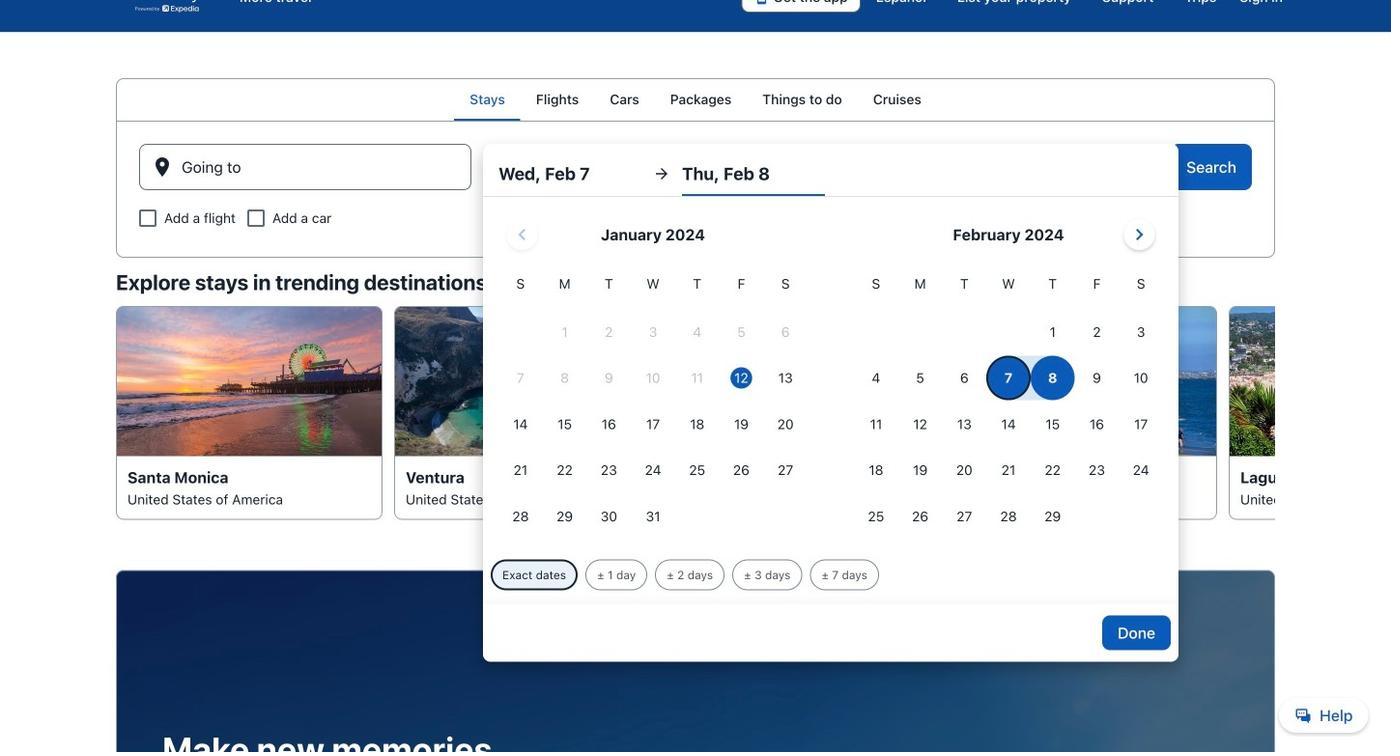 Task type: describe. For each thing, give the bounding box(es) containing it.
channel islands national park image
[[394, 306, 661, 456]]

january 2024 element
[[499, 274, 808, 541]]

travelocity logo image
[[116, 0, 201, 13]]

directional image
[[653, 165, 671, 183]]

long beach featuring general coastal views, a beach and kite surfing image
[[951, 306, 1218, 456]]

today element
[[731, 368, 753, 389]]



Task type: locate. For each thing, give the bounding box(es) containing it.
show previous card image
[[104, 402, 128, 425]]

show next card image
[[1264, 402, 1287, 425]]

laguna - south beaches image
[[1229, 306, 1392, 456]]

download the app button image
[[754, 0, 770, 5]]

next month image
[[1128, 223, 1152, 246]]

application
[[499, 212, 1164, 541]]

santa monica pier featuring general coastal views, a sunset and a sandy beach image
[[116, 306, 383, 456]]

main content
[[0, 78, 1392, 753]]

previous month image
[[511, 223, 534, 246]]

tab list
[[116, 78, 1276, 121]]

february 2024 element
[[854, 274, 1164, 541]]

laughlin showing cbd, a river or creek and signage image
[[673, 306, 939, 456]]



Task type: vqa. For each thing, say whether or not it's contained in the screenshot.
January 2024 Element
yes



